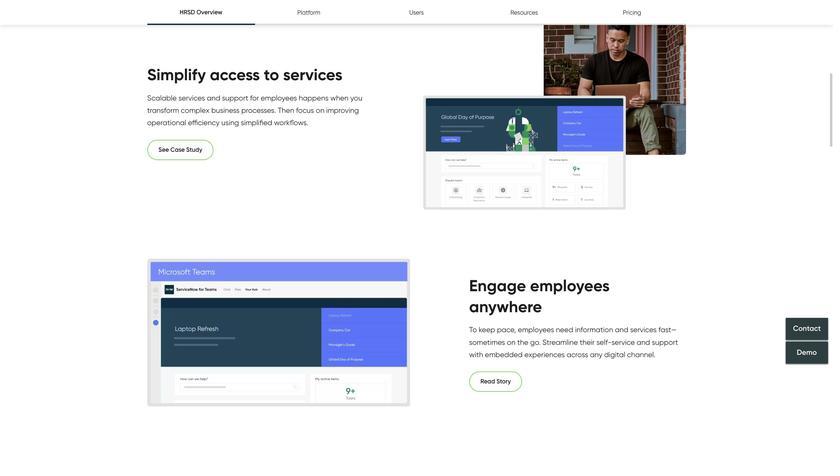 Task type: vqa. For each thing, say whether or not it's contained in the screenshot.
rightmost the on
yes



Task type: locate. For each thing, give the bounding box(es) containing it.
business
[[212, 106, 240, 115]]

1 vertical spatial and
[[616, 325, 629, 334]]

when
[[331, 93, 349, 102]]

and up channel.
[[637, 338, 651, 346]]

and up service
[[616, 325, 629, 334]]

support
[[222, 93, 249, 102], [653, 338, 679, 346]]

0 vertical spatial on
[[316, 106, 325, 115]]

0 vertical spatial employees
[[261, 93, 297, 102]]

complex
[[181, 106, 210, 115]]

support up business
[[222, 93, 249, 102]]

the
[[518, 338, 529, 346]]

contact link
[[787, 318, 829, 340]]

to
[[470, 325, 477, 334]]

scalable
[[147, 93, 177, 102]]

employees
[[261, 93, 297, 102], [531, 276, 610, 296], [518, 325, 555, 334]]

1 horizontal spatial services
[[283, 65, 343, 85]]

on left the the
[[507, 338, 516, 346]]

1 vertical spatial employees
[[531, 276, 610, 296]]

anywhere
[[470, 297, 543, 317]]

embedded
[[485, 350, 523, 359]]

2 vertical spatial and
[[637, 338, 651, 346]]

1 vertical spatial support
[[653, 338, 679, 346]]

0 horizontal spatial on
[[316, 106, 325, 115]]

engage
[[470, 276, 527, 296]]

1 vertical spatial services
[[179, 93, 205, 102]]

on
[[316, 106, 325, 115], [507, 338, 516, 346]]

across
[[567, 350, 589, 359]]

and up business
[[207, 93, 220, 102]]

scalable services and support for employees happens when you transform complex business processes. then focus on improving operational efficiency using simplified workflows.
[[147, 93, 363, 127]]

demo link
[[787, 341, 829, 363]]

services up happens
[[283, 65, 343, 85]]

support inside scalable services and support for employees happens when you transform complex business processes. then focus on improving operational efficiency using simplified workflows.
[[222, 93, 249, 102]]

1 horizontal spatial support
[[653, 338, 679, 346]]

processes.
[[242, 106, 276, 115]]

2 vertical spatial services
[[631, 325, 657, 334]]

0 horizontal spatial and
[[207, 93, 220, 102]]

0 vertical spatial services
[[283, 65, 343, 85]]

any
[[591, 350, 603, 359]]

2 vertical spatial employees
[[518, 325, 555, 334]]

support down 'fast—'
[[653, 338, 679, 346]]

services up service
[[631, 325, 657, 334]]

0 horizontal spatial support
[[222, 93, 249, 102]]

you
[[351, 93, 363, 102]]

employees inside to keep pace, employees need information and services fast— sometimes on the go. streamline their self-service and support with embedded experiences across any digital channel.
[[518, 325, 555, 334]]

employees inside scalable services and support for employees happens when you transform complex business processes. then focus on improving operational efficiency using simplified workflows.
[[261, 93, 297, 102]]

experiences
[[525, 350, 565, 359]]

on down happens
[[316, 106, 325, 115]]

simplified
[[241, 118, 273, 127]]

access
[[210, 65, 260, 85]]

support inside to keep pace, employees need information and services fast— sometimes on the go. streamline their self-service and support with embedded experiences across any digital channel.
[[653, 338, 679, 346]]

demo
[[798, 348, 818, 357]]

0 vertical spatial support
[[222, 93, 249, 102]]

services
[[283, 65, 343, 85], [179, 93, 205, 102], [631, 325, 657, 334]]

keep
[[479, 325, 496, 334]]

and
[[207, 93, 220, 102], [616, 325, 629, 334], [637, 338, 651, 346]]

1 horizontal spatial on
[[507, 338, 516, 346]]

0 horizontal spatial services
[[179, 93, 205, 102]]

to
[[264, 65, 279, 85]]

fast—
[[659, 325, 677, 334]]

2 horizontal spatial services
[[631, 325, 657, 334]]

2 horizontal spatial and
[[637, 338, 651, 346]]

operational
[[147, 118, 186, 127]]

1 vertical spatial on
[[507, 338, 516, 346]]

sometimes
[[470, 338, 506, 346]]

efficiency
[[188, 118, 220, 127]]

services up "complex"
[[179, 93, 205, 102]]

1 horizontal spatial and
[[616, 325, 629, 334]]

on inside scalable services and support for employees happens when you transform complex business processes. then focus on improving operational efficiency using simplified workflows.
[[316, 106, 325, 115]]

service
[[612, 338, 636, 346]]

0 vertical spatial and
[[207, 93, 220, 102]]



Task type: describe. For each thing, give the bounding box(es) containing it.
services inside to keep pace, employees need information and services fast— sometimes on the go. streamline their self-service and support with embedded experiences across any digital channel.
[[631, 325, 657, 334]]

simplify
[[147, 65, 206, 85]]

digital
[[605, 350, 626, 359]]

information
[[576, 325, 614, 334]]

on inside to keep pace, employees need information and services fast— sometimes on the go. streamline their self-service and support with embedded experiences across any digital channel.
[[507, 338, 516, 346]]

to keep pace, employees need information and services fast— sometimes on the go. streamline their self-service and support with embedded experiences across any digital channel.
[[470, 325, 679, 359]]

happens
[[299, 93, 329, 102]]

workflows.
[[274, 118, 309, 127]]

channel.
[[628, 350, 656, 359]]

then
[[278, 106, 295, 115]]

contact
[[794, 324, 822, 333]]

streamline
[[543, 338, 579, 346]]

services inside scalable services and support for employees happens when you transform complex business processes. then focus on improving operational efficiency using simplified workflows.
[[179, 93, 205, 102]]

improving
[[327, 106, 359, 115]]

their
[[580, 338, 595, 346]]

and inside scalable services and support for employees happens when you transform complex business processes. then focus on improving operational efficiency using simplified workflows.
[[207, 93, 220, 102]]

for
[[250, 93, 259, 102]]

pace,
[[498, 325, 517, 334]]

transform
[[147, 106, 179, 115]]

focus
[[296, 106, 314, 115]]

employees inside engage employees anywhere
[[531, 276, 610, 296]]

self-
[[597, 338, 612, 346]]

go.
[[531, 338, 541, 346]]

engage employees anywhere
[[470, 276, 610, 317]]

using
[[222, 118, 239, 127]]

with
[[470, 350, 484, 359]]

simplify access to services
[[147, 65, 343, 85]]

need
[[557, 325, 574, 334]]



